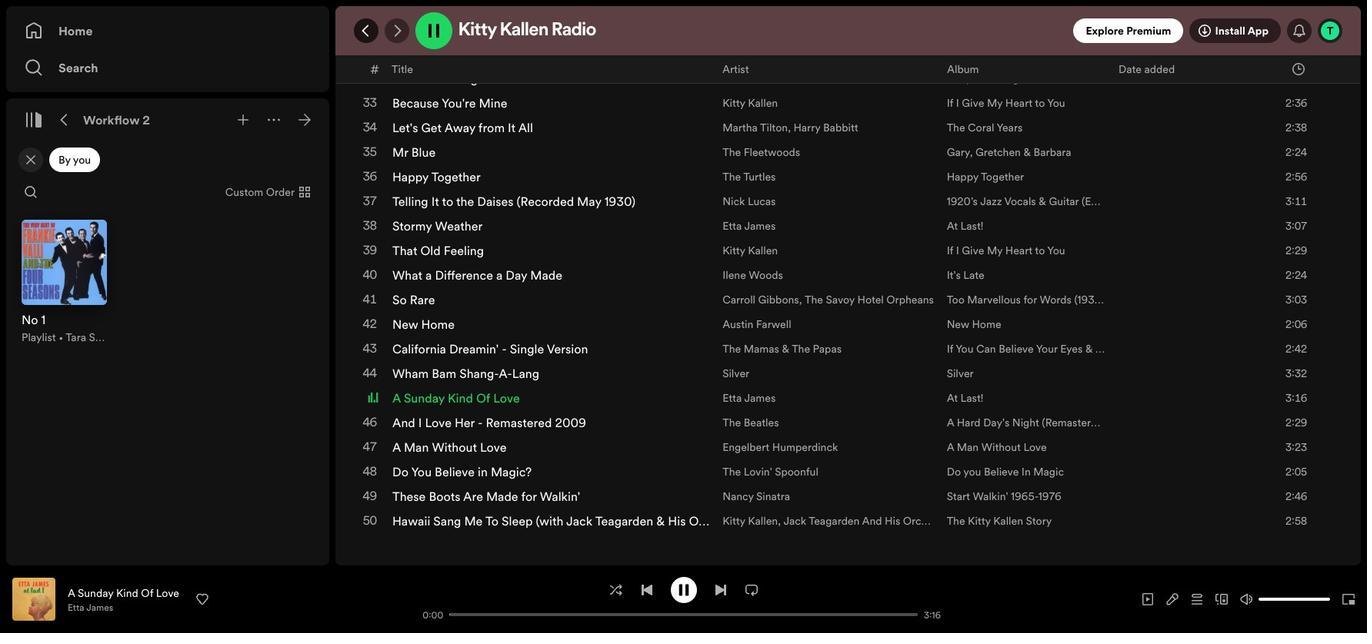 Task type: describe. For each thing, give the bounding box(es) containing it.
kitty kallen link for feeling
[[723, 243, 778, 259]]

believe for in
[[984, 465, 1019, 480]]

volume high image
[[1240, 594, 1253, 606]]

0 horizontal spatial a man without love
[[392, 439, 507, 456]]

playlist
[[22, 330, 56, 345]]

martha tilton link
[[723, 120, 788, 135]]

workflow
[[83, 112, 140, 128]]

in
[[478, 464, 488, 481]]

go back image
[[360, 25, 372, 37]]

2:58
[[1286, 514, 1307, 529]]

kind for a sunday kind of love
[[448, 390, 473, 407]]

lucas
[[748, 194, 776, 209]]

install
[[1215, 23, 1246, 38]]

enable repeat image
[[745, 584, 757, 597]]

date added
[[1119, 61, 1175, 77]]

explore
[[1086, 23, 1124, 38]]

nick
[[723, 194, 745, 209]]

gretchen
[[976, 145, 1021, 160]]

1 horizontal spatial happy
[[947, 169, 979, 185]]

next image
[[714, 584, 727, 597]]

engelbert humperdinck link
[[723, 440, 838, 455]]

single
[[510, 341, 544, 358]]

what a difference a day made link
[[392, 267, 562, 284]]

a up these
[[392, 439, 401, 456]]

the lovin' spoonful
[[723, 465, 819, 480]]

you for do
[[963, 465, 981, 480]]

and i love her - remastered 2009 link
[[392, 415, 586, 432]]

search
[[58, 59, 98, 76]]

& for the
[[782, 342, 789, 357]]

pause image
[[677, 584, 690, 597]]

do you believe in magic? link
[[392, 464, 532, 481]]

1 horizontal spatial made
[[530, 267, 562, 284]]

connect to a device image
[[1216, 594, 1228, 606]]

from
[[478, 119, 505, 136]]

0 vertical spatial -
[[502, 341, 507, 358]]

& for barbara
[[1024, 145, 1031, 160]]

because you're mine link
[[392, 95, 507, 112]]

heart for because you're mine
[[1005, 95, 1033, 111]]

1 vertical spatial to
[[442, 193, 453, 210]]

if for because you're mine
[[947, 95, 953, 111]]

at for a sunday kind of love
[[947, 391, 958, 406]]

etta james for stormy weather
[[723, 219, 776, 234]]

gibbons
[[758, 292, 799, 308]]

i for that old feeling
[[956, 243, 959, 259]]

give for that old feeling
[[962, 243, 984, 259]]

3:32
[[1286, 366, 1307, 382]]

1 horizontal spatial without
[[981, 440, 1021, 455]]

a inside a sunday kind of love etta james
[[68, 586, 75, 601]]

the for the fleetwoods
[[723, 145, 741, 160]]

2:46
[[1286, 489, 1307, 505]]

it's
[[947, 268, 961, 283]]

2:24 for what a difference a day made
[[1286, 268, 1307, 283]]

hotel
[[858, 292, 884, 308]]

group inside "main" element
[[12, 211, 116, 354]]

daises
[[477, 193, 514, 210]]

duration image
[[1293, 63, 1305, 75]]

1930)
[[604, 193, 636, 210]]

james for stormy weather
[[744, 219, 776, 234]]

clear filters image
[[25, 154, 37, 166]]

teagarden
[[809, 514, 860, 529]]

the for the mamas & the papas
[[723, 342, 741, 357]]

2 vertical spatial i
[[418, 415, 422, 432]]

do you believe in magic
[[947, 465, 1064, 480]]

song
[[449, 70, 478, 87]]

california dreamin' - single version link
[[392, 341, 588, 358]]

the beatles
[[723, 415, 779, 431]]

blue
[[411, 144, 436, 161]]

humperdinck
[[772, 440, 838, 455]]

that old feeling
[[392, 242, 484, 259]]

last! for a sunday kind of love
[[961, 391, 984, 406]]

carroll gibbons link
[[723, 292, 799, 308]]

0 horizontal spatial man
[[404, 439, 429, 456]]

weather
[[435, 218, 483, 235]]

(recorded
[[517, 193, 574, 210]]

of for a sunday kind of love etta james
[[141, 586, 153, 601]]

kitty kallen for feeling
[[723, 243, 778, 259]]

at last! for a sunday kind of love
[[947, 391, 984, 406]]

2:36
[[1286, 95, 1307, 111]]

0 horizontal spatial walkin'
[[540, 489, 580, 506]]

you for that old feeling
[[1047, 243, 1065, 259]]

isn't
[[392, 45, 415, 62]]

install app
[[1215, 23, 1269, 38]]

1 horizontal spatial a sunday kind of love link
[[392, 390, 520, 407]]

gary,
[[947, 145, 973, 160]]

do you believe in magic?
[[392, 464, 532, 481]]

1 vertical spatial in
[[1022, 465, 1031, 480]]

1 horizontal spatial new home
[[947, 317, 1001, 332]]

it for romantic?
[[418, 45, 426, 62]]

at for stormy weather
[[947, 219, 958, 234]]

0 horizontal spatial new home link
[[392, 316, 455, 333]]

justin hurwitz link
[[723, 71, 793, 86]]

mel tormé
[[723, 46, 774, 62]]

none search field inside "main" element
[[18, 180, 43, 205]]

james for a sunday kind of love
[[744, 391, 776, 406]]

telling it to the daises (recorded may 1930) link
[[392, 193, 636, 210]]

magic
[[1034, 465, 1064, 480]]

ilene woods
[[723, 268, 783, 283]]

orche
[[903, 514, 933, 529]]

if i give my heart to you for that old feeling
[[947, 243, 1065, 259]]

etta james link for stormy weather
[[723, 219, 776, 234]]

2009
[[555, 415, 586, 432]]

custom
[[225, 185, 263, 200]]

harry
[[794, 120, 821, 135]]

at last! link for stormy weather
[[947, 219, 984, 234]]

if i give my heart to you for because you're mine
[[947, 95, 1065, 111]]

3:16 inside kitty kallen radio grid
[[1286, 391, 1307, 406]]

1976
[[1039, 489, 1062, 505]]

her
[[455, 415, 475, 432]]

get
[[421, 119, 442, 136]]

0 horizontal spatial happy together
[[392, 169, 481, 185]]

beatles
[[744, 415, 779, 431]]

0 horizontal spatial happy
[[392, 169, 429, 185]]

lang
[[512, 365, 539, 382]]

3:16 inside player controls element
[[924, 609, 941, 622]]

the fleetwoods link
[[723, 145, 800, 160]]

james inside a sunday kind of love etta james
[[86, 601, 113, 614]]

version
[[547, 341, 588, 358]]

fletcher's song in club
[[392, 70, 521, 87]]

0 horizontal spatial and
[[392, 415, 415, 432]]

etta for a sunday kind of love
[[723, 391, 742, 406]]

0 horizontal spatial a man without love link
[[392, 439, 507, 456]]

mel tormé link
[[723, 46, 774, 62]]

kitty kallen for mine
[[723, 95, 778, 111]]

kitty kallen link for mine
[[723, 95, 778, 111]]

kallen inside top bar and user menu element
[[500, 22, 549, 40]]

1 horizontal spatial happy together
[[947, 169, 1024, 185]]

2:29 for and i love her - remastered 2009
[[1286, 415, 1307, 431]]

mel
[[723, 46, 741, 62]]

workflow 2
[[83, 112, 150, 128]]

shang-
[[459, 365, 499, 382]]

2 vertical spatial you
[[411, 464, 432, 481]]

nancy
[[723, 489, 754, 505]]

etta inside a sunday kind of love etta james
[[68, 601, 84, 614]]

2:38
[[1286, 120, 1307, 135]]

last! for stormy weather
[[961, 219, 984, 234]]

3:11
[[1286, 194, 1307, 209]]

sunday for a sunday kind of love
[[404, 390, 445, 407]]

late
[[964, 268, 985, 283]]

kitty kallen radio grid
[[336, 0, 1360, 545]]

2 a from the left
[[496, 267, 503, 284]]

explore premium
[[1086, 23, 1171, 38]]

a sunday kind of love etta james
[[68, 586, 179, 614]]

at last! link for a sunday kind of love
[[947, 391, 984, 406]]

# column header
[[370, 55, 379, 82]]

that
[[392, 242, 417, 259]]

you for because you're mine
[[1047, 95, 1065, 111]]

, for so rare
[[799, 292, 802, 308]]

top bar and user menu element
[[335, 6, 1361, 55]]

telling it to the daises (recorded may 1930)
[[392, 193, 636, 210]]

what
[[392, 267, 422, 284]]

these boots are made for walkin' link
[[392, 489, 580, 506]]

believe for in
[[435, 464, 475, 481]]

0 horizontal spatial without
[[432, 439, 477, 456]]

misty link
[[392, 21, 424, 38]]

app
[[1248, 23, 1269, 38]]

2:42
[[1286, 342, 1307, 357]]

1 horizontal spatial together
[[981, 169, 1024, 185]]

at last! for stormy weather
[[947, 219, 984, 234]]

1 horizontal spatial new home link
[[947, 317, 1001, 332]]

, for let's get away from it all
[[788, 120, 791, 135]]

sunday for a sunday kind of love etta james
[[78, 586, 113, 601]]

player controls element
[[413, 577, 955, 622]]

0 horizontal spatial in
[[481, 70, 491, 87]]

1 horizontal spatial walkin'
[[973, 489, 1008, 505]]

these boots are made for walkin'
[[392, 489, 580, 506]]

old
[[420, 242, 441, 259]]

2:18
[[1286, 22, 1307, 37]]

artist
[[722, 61, 749, 77]]

2:29 for that old feeling
[[1286, 243, 1307, 259]]

orpheans
[[887, 292, 934, 308]]

kallen down nancy sinatra link
[[748, 514, 778, 529]]

0 horizontal spatial ,
[[778, 514, 781, 529]]

isn't it romantic? link
[[392, 45, 488, 62]]

spoonful
[[775, 465, 819, 480]]



Task type: vqa. For each thing, say whether or not it's contained in the screenshot.
topmost to
yes



Task type: locate. For each thing, give the bounding box(es) containing it.
0 horizontal spatial 3:16
[[924, 609, 941, 622]]

1 a from the left
[[426, 267, 432, 284]]

made down the magic?
[[486, 489, 518, 506]]

•
[[59, 330, 63, 345]]

do for do you believe in magic
[[947, 465, 961, 480]]

0 horizontal spatial do
[[392, 464, 409, 481]]

walkin' up the kitty kallen story
[[973, 489, 1008, 505]]

0 horizontal spatial made
[[486, 489, 518, 506]]

1 horizontal spatial silver link
[[947, 366, 974, 382]]

kitty kallen link
[[723, 95, 778, 111], [723, 243, 778, 259], [723, 514, 778, 529]]

stra
[[723, 529, 741, 545]]

the for the kitty kallen story
[[947, 514, 965, 529]]

1 silver from the left
[[723, 366, 750, 382]]

etta james link for a sunday kind of love
[[723, 391, 776, 406]]

-
[[502, 341, 507, 358], [478, 415, 483, 432]]

0 horizontal spatial a
[[426, 267, 432, 284]]

for
[[521, 489, 537, 506]]

man up these
[[404, 439, 429, 456]]

1 give from the top
[[962, 95, 984, 111]]

a left day
[[496, 267, 503, 284]]

a down wham
[[392, 390, 401, 407]]

1 kitty kallen link from the top
[[723, 95, 778, 111]]

- left single
[[502, 341, 507, 358]]

1 horizontal spatial and
[[862, 514, 882, 529]]

home up search
[[58, 22, 93, 39]]

2 horizontal spatial home
[[972, 317, 1001, 332]]

at
[[947, 219, 958, 234], [947, 391, 958, 406]]

sunday right the now playing view icon
[[78, 586, 113, 601]]

kind inside kitty kallen radio grid
[[448, 390, 473, 407]]

0 vertical spatial my
[[987, 95, 1003, 111]]

do up start
[[947, 465, 961, 480]]

0 horizontal spatial &
[[782, 342, 789, 357]]

together down gretchen
[[981, 169, 1024, 185]]

happy together
[[392, 169, 481, 185], [947, 169, 1024, 185]]

1 2:29 from the top
[[1286, 243, 1307, 259]]

a sunday kind of love link inside footer
[[68, 586, 179, 601]]

the coral years link
[[947, 120, 1023, 135]]

cell
[[1118, 0, 1224, 17], [947, 17, 1106, 42], [1118, 17, 1224, 42], [1118, 42, 1224, 66], [1118, 66, 1224, 91]]

1 horizontal spatial man
[[957, 440, 979, 455]]

the for the beatles
[[723, 415, 741, 431]]

in left club
[[481, 70, 491, 87]]

woods
[[749, 268, 783, 283]]

may
[[577, 193, 601, 210]]

new home down late
[[947, 317, 1001, 332]]

you right by
[[73, 152, 91, 168]]

0 vertical spatial kitty kallen link
[[723, 95, 778, 111]]

2 silver from the left
[[947, 366, 974, 382]]

2:05
[[1286, 465, 1307, 480]]

date
[[1119, 61, 1142, 77]]

a man without love
[[392, 439, 507, 456], [947, 440, 1047, 455]]

made right day
[[530, 267, 562, 284]]

jack teagarden and his orche stra link
[[723, 514, 933, 545]]

rare
[[410, 292, 435, 309]]

silver
[[723, 366, 750, 382], [947, 366, 974, 382]]

believe up start walkin' 1965-1976
[[984, 465, 1019, 480]]

a man without love link up do you believe in magic? at the left bottom of page
[[392, 439, 507, 456]]

give up late
[[962, 243, 984, 259]]

0 vertical spatial etta james
[[723, 219, 776, 234]]

1 horizontal spatial kind
[[448, 390, 473, 407]]

boots
[[429, 489, 461, 506]]

of inside kitty kallen radio grid
[[476, 390, 490, 407]]

if for that old feeling
[[947, 243, 953, 259]]

1 vertical spatial kitty kallen link
[[723, 243, 778, 259]]

2 silver link from the left
[[947, 366, 974, 382]]

what's new image
[[1293, 25, 1306, 37]]

1 vertical spatial &
[[782, 342, 789, 357]]

california
[[392, 341, 446, 358]]

now playing: a sunday kind of love by etta james footer
[[12, 579, 413, 622]]

1:29 cell
[[1236, 66, 1329, 91]]

0 vertical spatial of
[[476, 390, 490, 407]]

1 if from the top
[[947, 95, 953, 111]]

fletcher's
[[392, 70, 446, 87]]

the savoy hotel orpheans link
[[805, 292, 934, 308]]

kitty down start
[[968, 514, 991, 529]]

kitty kallen link up ilene woods link at top
[[723, 243, 778, 259]]

a man without love up do you believe in magic? at the left bottom of page
[[392, 439, 507, 456]]

0 horizontal spatial sunday
[[78, 586, 113, 601]]

2 if i give my heart to you from the top
[[947, 243, 1065, 259]]

Custom Order, Grid view field
[[213, 180, 320, 205]]

the mamas & the papas link
[[723, 342, 842, 357]]

my for feeling
[[987, 243, 1003, 259]]

0 vertical spatial 2:29
[[1286, 243, 1307, 259]]

0 vertical spatial to
[[1035, 95, 1045, 111]]

1 etta james from the top
[[723, 219, 776, 234]]

of for a sunday kind of love
[[476, 390, 490, 407]]

the turtles link
[[723, 169, 776, 185]]

wham bam shang-a-lang link
[[392, 365, 539, 382]]

california dreamin' - single version
[[392, 341, 588, 358]]

the left 'savoy' at the top of page
[[805, 292, 823, 308]]

& left the barbara
[[1024, 145, 1031, 160]]

you up start
[[963, 465, 981, 480]]

0 vertical spatial at last!
[[947, 219, 984, 234]]

1 vertical spatial etta james link
[[723, 391, 776, 406]]

kitty kallen
[[723, 95, 778, 111], [723, 243, 778, 259]]

t
[[1327, 23, 1334, 38]]

and i love her - remastered 2009
[[392, 415, 586, 432]]

#
[[370, 60, 379, 77]]

0 vertical spatial if i give my heart to you
[[947, 95, 1065, 111]]

1 horizontal spatial believe
[[984, 465, 1019, 480]]

1 horizontal spatial of
[[476, 390, 490, 407]]

austin farwell
[[723, 317, 791, 332]]

start
[[947, 489, 970, 505]]

the down martha
[[723, 145, 741, 160]]

away
[[444, 119, 475, 136]]

0 horizontal spatial of
[[141, 586, 153, 601]]

added
[[1144, 61, 1175, 77]]

story
[[1026, 514, 1052, 529]]

0 horizontal spatial new
[[392, 316, 418, 333]]

2
[[143, 112, 150, 128]]

the up engelbert
[[723, 415, 741, 431]]

0 vertical spatial if
[[947, 95, 953, 111]]

a sunday kind of love
[[392, 390, 520, 407]]

you inside checkbox
[[73, 152, 91, 168]]

kallen down start walkin' 1965-1976
[[993, 514, 1023, 529]]

2 at last! from the top
[[947, 391, 984, 406]]

kitty down justin
[[723, 95, 745, 111]]

1 vertical spatial ,
[[799, 292, 802, 308]]

of inside a sunday kind of love etta james
[[141, 586, 153, 601]]

1 horizontal spatial -
[[502, 341, 507, 358]]

3:03
[[1286, 292, 1307, 308]]

new down it's
[[947, 317, 969, 332]]

1 horizontal spatial happy together link
[[947, 169, 1024, 185]]

telling
[[392, 193, 428, 210]]

without up do you believe in magic
[[981, 440, 1021, 455]]

to for feeling
[[1035, 243, 1045, 259]]

do for do you believe in magic?
[[392, 464, 409, 481]]

give
[[962, 95, 984, 111], [962, 243, 984, 259]]

0 horizontal spatial together
[[431, 169, 481, 185]]

turtles
[[743, 169, 776, 185]]

and inside jack teagarden and his orche stra
[[862, 514, 882, 529]]

& right mamas
[[782, 342, 789, 357]]

0 vertical spatial last!
[[961, 219, 984, 234]]

i down a sunday kind of love
[[418, 415, 422, 432]]

2 heart from the top
[[1005, 243, 1033, 259]]

it up stormy weather "link"
[[431, 193, 439, 210]]

let's get away from it all
[[392, 119, 533, 136]]

happy together link down the blue
[[392, 169, 481, 185]]

sunday down wham
[[404, 390, 445, 407]]

at last! link
[[947, 219, 984, 234], [947, 391, 984, 406]]

&
[[1024, 145, 1031, 160], [782, 342, 789, 357]]

farwell
[[756, 317, 791, 332]]

the left the papas
[[792, 342, 810, 357]]

the for the lovin' spoonful
[[723, 465, 741, 480]]

it for to
[[431, 193, 439, 210]]

title
[[392, 61, 413, 77]]

2:24 up 3:03
[[1286, 268, 1307, 283]]

you inside kitty kallen radio grid
[[963, 465, 981, 480]]

do up these
[[392, 464, 409, 481]]

it left 'all'
[[508, 119, 516, 136]]

2 kitty kallen link from the top
[[723, 243, 778, 259]]

kallen up 'woods'
[[748, 243, 778, 259]]

0 horizontal spatial a sunday kind of love link
[[68, 586, 179, 601]]

, left jack
[[778, 514, 781, 529]]

new down so
[[392, 316, 418, 333]]

0 horizontal spatial silver
[[723, 366, 750, 382]]

kitty kallen up martha tilton link
[[723, 95, 778, 111]]

1 vertical spatial it
[[508, 119, 516, 136]]

0 horizontal spatial silver link
[[723, 366, 750, 382]]

1 vertical spatial at
[[947, 391, 958, 406]]

album
[[947, 61, 979, 77]]

duration element
[[1293, 63, 1305, 75]]

the up the nancy
[[723, 465, 741, 480]]

1 vertical spatial 3:16
[[924, 609, 941, 622]]

new home link down late
[[947, 317, 1001, 332]]

2 vertical spatial james
[[86, 601, 113, 614]]

kitty up ilene
[[723, 243, 745, 259]]

happy together link
[[392, 169, 481, 185], [947, 169, 1024, 185]]

hurwitz
[[754, 71, 793, 86]]

2 2:24 from the top
[[1286, 268, 1307, 283]]

now playing view image
[[36, 586, 48, 598]]

By you checkbox
[[49, 148, 100, 172]]

happy together down the blue
[[392, 169, 481, 185]]

1 vertical spatial james
[[744, 391, 776, 406]]

etta james for a sunday kind of love
[[723, 391, 776, 406]]

1 vertical spatial etta
[[723, 391, 742, 406]]

kind inside a sunday kind of love etta james
[[116, 586, 138, 601]]

0 vertical spatial heart
[[1005, 95, 1033, 111]]

kitty kallen link down nancy sinatra link
[[723, 514, 778, 529]]

if i give my heart to you up late
[[947, 243, 1065, 259]]

group containing playlist
[[12, 211, 116, 354]]

the
[[456, 193, 474, 210]]

previous image
[[641, 584, 653, 597]]

0 vertical spatial i
[[956, 95, 959, 111]]

0 horizontal spatial believe
[[435, 464, 475, 481]]

playlist •
[[22, 330, 66, 345]]

0 vertical spatial etta james link
[[723, 219, 776, 234]]

bam
[[432, 365, 456, 382]]

all
[[518, 119, 533, 136]]

believe up boots
[[435, 464, 475, 481]]

if i give my heart to you link up the years
[[947, 95, 1065, 111]]

kitty up romantic?
[[459, 22, 497, 40]]

james
[[744, 219, 776, 234], [744, 391, 776, 406], [86, 601, 113, 614]]

give for because you're mine
[[962, 95, 984, 111]]

1 kitty kallen from the top
[[723, 95, 778, 111]]

1 if i give my heart to you link from the top
[[947, 95, 1065, 111]]

0 vertical spatial kitty kallen
[[723, 95, 778, 111]]

1 horizontal spatial you
[[963, 465, 981, 480]]

1 vertical spatial if i give my heart to you link
[[947, 243, 1065, 259]]

2:24 for mr blue
[[1286, 145, 1307, 160]]

i for because you're mine
[[956, 95, 959, 111]]

home down late
[[972, 317, 1001, 332]]

0 vertical spatial a sunday kind of love link
[[392, 390, 520, 407]]

Enable repeat checkbox
[[739, 578, 764, 603]]

, left 'savoy' at the top of page
[[799, 292, 802, 308]]

1 vertical spatial made
[[486, 489, 518, 506]]

1 at last! link from the top
[[947, 219, 984, 234]]

1 vertical spatial you
[[1047, 243, 1065, 259]]

kind for a sunday kind of love etta james
[[116, 586, 138, 601]]

day
[[506, 267, 527, 284]]

2 vertical spatial etta james link
[[68, 601, 113, 614]]

wham
[[392, 365, 429, 382]]

kitty inside top bar and user menu element
[[459, 22, 497, 40]]

- right her
[[478, 415, 483, 432]]

1 horizontal spatial a
[[496, 267, 503, 284]]

it right 'isn't'
[[418, 45, 426, 62]]

1 horizontal spatial ,
[[788, 120, 791, 135]]

1 last! from the top
[[961, 219, 984, 234]]

if up it's
[[947, 243, 953, 259]]

1 horizontal spatial a man without love link
[[947, 440, 1047, 455]]

0 vertical spatial you
[[1047, 95, 1065, 111]]

0 horizontal spatial kind
[[116, 586, 138, 601]]

start walkin' 1965-1976
[[947, 489, 1062, 505]]

2 vertical spatial ,
[[778, 514, 781, 529]]

0 vertical spatial &
[[1024, 145, 1031, 160]]

2 vertical spatial it
[[431, 193, 439, 210]]

the down start
[[947, 514, 965, 529]]

0 vertical spatial sunday
[[404, 390, 445, 407]]

0 horizontal spatial new home
[[392, 316, 455, 333]]

1 at from the top
[[947, 219, 958, 234]]

0 vertical spatial and
[[392, 415, 415, 432]]

without up do you believe in magic? at the left bottom of page
[[432, 439, 477, 456]]

you're
[[442, 95, 476, 112]]

1 silver link from the left
[[723, 366, 750, 382]]

1 horizontal spatial sunday
[[404, 390, 445, 407]]

0 vertical spatial if i give my heart to you link
[[947, 95, 1065, 111]]

to for mine
[[1035, 95, 1045, 111]]

1 vertical spatial give
[[962, 243, 984, 259]]

sunday inside a sunday kind of love etta james
[[78, 586, 113, 601]]

2:06
[[1286, 317, 1307, 332]]

nick lucas link
[[723, 194, 776, 209]]

happy together link down gretchen
[[947, 169, 1024, 185]]

1 vertical spatial sunday
[[78, 586, 113, 601]]

2 at from the top
[[947, 391, 958, 406]]

the down austin
[[723, 342, 741, 357]]

and down wham
[[392, 415, 415, 432]]

if i give my heart to you link for mine
[[947, 95, 1065, 111]]

home inside "main" element
[[58, 22, 93, 39]]

lovin'
[[744, 465, 772, 480]]

martha
[[723, 120, 758, 135]]

1 horizontal spatial home
[[421, 316, 455, 333]]

man up do you believe in magic
[[957, 440, 979, 455]]

1 horizontal spatial do
[[947, 465, 961, 480]]

a up start
[[947, 440, 954, 455]]

2:29 down the 3:07
[[1286, 243, 1307, 259]]

magic?
[[491, 464, 532, 481]]

1 vertical spatial -
[[478, 415, 483, 432]]

2 if i give my heart to you link from the top
[[947, 243, 1065, 259]]

1 horizontal spatial it
[[431, 193, 439, 210]]

new home down 'rare'
[[392, 316, 455, 333]]

, left harry
[[788, 120, 791, 135]]

if i give my heart to you up the years
[[947, 95, 1065, 111]]

i down album
[[956, 95, 959, 111]]

go forward image
[[391, 25, 403, 37]]

silver link
[[723, 366, 750, 382], [947, 366, 974, 382]]

if i give my heart to you link for feeling
[[947, 243, 1065, 259]]

fleetwoods
[[744, 145, 800, 160]]

the for the turtles
[[723, 169, 741, 185]]

give up coral
[[962, 95, 984, 111]]

etta james link inside now playing: a sunday kind of love by etta james footer
[[68, 601, 113, 614]]

the up gary,
[[947, 120, 965, 135]]

kitty kallen up ilene woods link at top
[[723, 243, 778, 259]]

and left his
[[862, 514, 882, 529]]

2 my from the top
[[987, 243, 1003, 259]]

2 at last! link from the top
[[947, 391, 984, 406]]

ilene
[[723, 268, 746, 283]]

2 etta james from the top
[[723, 391, 776, 406]]

2 vertical spatial kitty kallen link
[[723, 514, 778, 529]]

kallen left the radio on the top left of page
[[500, 22, 549, 40]]

3:23
[[1286, 440, 1307, 455]]

2:29 up 3:23
[[1286, 415, 1307, 431]]

in left magic
[[1022, 465, 1031, 480]]

2 2:29 from the top
[[1286, 415, 1307, 431]]

0 horizontal spatial happy together link
[[392, 169, 481, 185]]

1 vertical spatial and
[[862, 514, 882, 529]]

engelbert
[[723, 440, 770, 455]]

if down album
[[947, 95, 953, 111]]

misty
[[392, 21, 424, 38]]

coral
[[968, 120, 995, 135]]

stormy weather link
[[392, 218, 483, 235]]

love inside a sunday kind of love etta james
[[156, 586, 179, 601]]

1 horizontal spatial &
[[1024, 145, 1031, 160]]

2 horizontal spatial it
[[508, 119, 516, 136]]

1 2:24 from the top
[[1286, 145, 1307, 160]]

happy up telling
[[392, 169, 429, 185]]

the up nick
[[723, 169, 741, 185]]

group
[[12, 211, 116, 354]]

you
[[73, 152, 91, 168], [963, 465, 981, 480]]

because
[[392, 95, 439, 112]]

0 vertical spatial at last! link
[[947, 219, 984, 234]]

a man without love up do you believe in magic
[[947, 440, 1047, 455]]

kallen down justin hurwitz
[[748, 95, 778, 111]]

0 horizontal spatial home
[[58, 22, 93, 39]]

2 kitty kallen from the top
[[723, 243, 778, 259]]

you for by
[[73, 152, 91, 168]]

1 if i give my heart to you from the top
[[947, 95, 1065, 111]]

happy
[[392, 169, 429, 185], [947, 169, 979, 185]]

if i give my heart to you link up late
[[947, 243, 1065, 259]]

kitty kallen link up martha tilton link
[[723, 95, 778, 111]]

a right what
[[426, 267, 432, 284]]

my for mine
[[987, 95, 1003, 111]]

a man without love link up do you believe in magic
[[947, 440, 1047, 455]]

sunday inside kitty kallen radio grid
[[404, 390, 445, 407]]

1 vertical spatial at last!
[[947, 391, 984, 406]]

0 vertical spatial made
[[530, 267, 562, 284]]

0 vertical spatial kind
[[448, 390, 473, 407]]

3 kitty kallen link from the top
[[723, 514, 778, 529]]

by you
[[58, 152, 91, 168]]

mr blue
[[392, 144, 436, 161]]

1 horizontal spatial a man without love
[[947, 440, 1047, 455]]

happy together down gretchen
[[947, 169, 1024, 185]]

None search field
[[18, 180, 43, 205]]

ilene woods link
[[723, 268, 783, 283]]

2 if from the top
[[947, 243, 953, 259]]

0 vertical spatial you
[[73, 152, 91, 168]]

0 horizontal spatial -
[[478, 415, 483, 432]]

austin
[[723, 317, 753, 332]]

engelbert humperdinck
[[723, 440, 838, 455]]

2 last! from the top
[[961, 391, 984, 406]]

1 heart from the top
[[1005, 95, 1033, 111]]

etta for stormy weather
[[723, 219, 742, 234]]

the for the coral years
[[947, 120, 965, 135]]

1 my from the top
[[987, 95, 1003, 111]]

home down 'rare'
[[421, 316, 455, 333]]

justin
[[723, 71, 752, 86]]

2 give from the top
[[962, 243, 984, 259]]

etta james up the beatles link on the bottom of page
[[723, 391, 776, 406]]

his
[[885, 514, 900, 529]]

0 vertical spatial james
[[744, 219, 776, 234]]

etta james down 'nick lucas'
[[723, 219, 776, 234]]

barbara
[[1034, 145, 1072, 160]]

harry babbitt link
[[794, 120, 858, 135]]

search in your library image
[[25, 186, 37, 199]]

i up it's
[[956, 243, 959, 259]]

a right the now playing view icon
[[68, 586, 75, 601]]

kind
[[448, 390, 473, 407], [116, 586, 138, 601]]

i
[[956, 95, 959, 111], [956, 243, 959, 259], [418, 415, 422, 432]]

1 at last! from the top
[[947, 219, 984, 234]]

# row
[[355, 55, 1342, 83]]

main element
[[6, 6, 329, 566]]

together up "the"
[[431, 169, 481, 185]]

kitty down the nancy
[[723, 514, 745, 529]]

happy down gary,
[[947, 169, 979, 185]]

walkin' right for
[[540, 489, 580, 506]]

1 horizontal spatial new
[[947, 317, 969, 332]]

new home link down 'rare'
[[392, 316, 455, 333]]

let's get away from it all link
[[392, 119, 533, 136]]

heart for that old feeling
[[1005, 243, 1033, 259]]

enable shuffle image
[[610, 584, 622, 597]]

1 vertical spatial at last! link
[[947, 391, 984, 406]]

2:24 up '2:56'
[[1286, 145, 1307, 160]]



